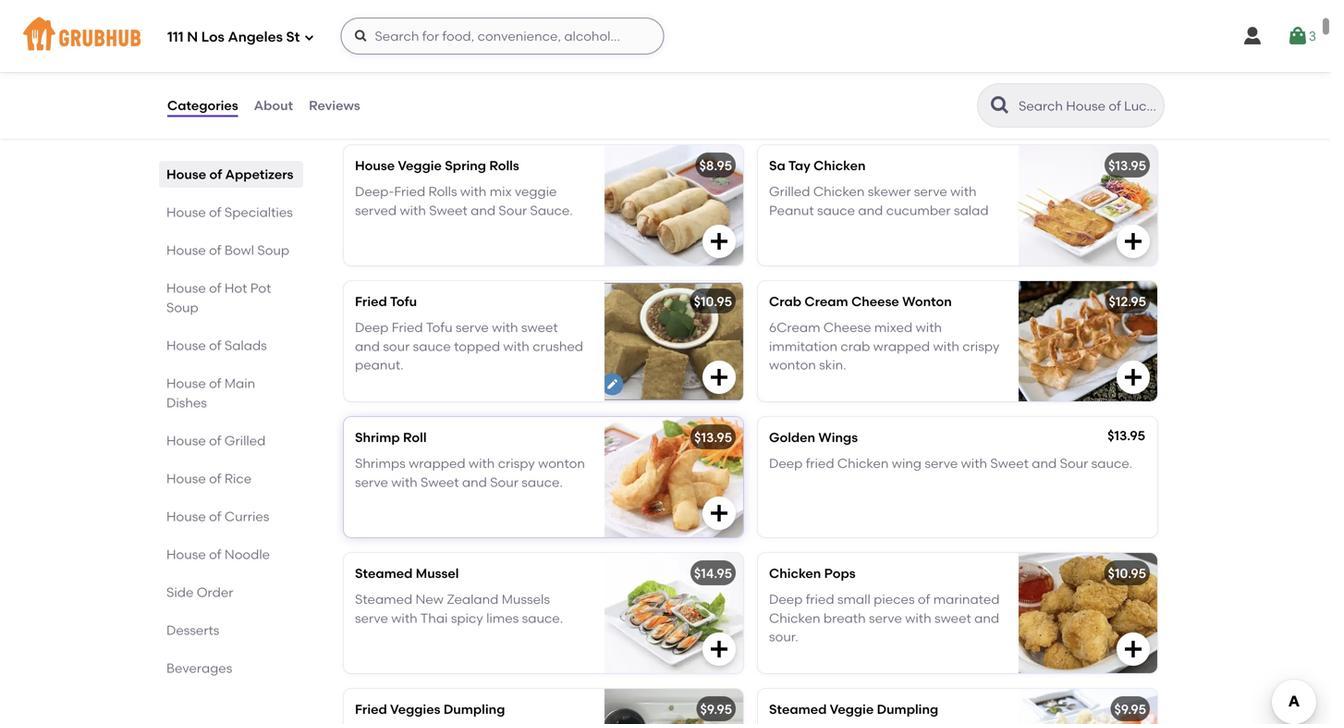 Task type: locate. For each thing, give the bounding box(es) containing it.
1 vertical spatial rolls
[[429, 184, 457, 199]]

crispy
[[963, 338, 1000, 354], [498, 456, 535, 471]]

1 vertical spatial cheese
[[824, 320, 872, 335]]

1 vertical spatial grilled
[[225, 433, 266, 449]]

steamed veggie dumpling image
[[1019, 689, 1158, 724]]

rolls up the mix
[[490, 158, 519, 173]]

0 vertical spatial grilled
[[769, 184, 811, 199]]

sweet
[[522, 320, 558, 335], [935, 610, 972, 626]]

steamed left mussel
[[355, 565, 413, 581]]

1 vertical spatial sour
[[1060, 456, 1089, 471]]

1 vertical spatial fried
[[806, 592, 835, 607]]

$10.95 for deep fried small pieces of marinated chicken breath serve with sweet and sour.
[[1109, 565, 1147, 581]]

cheese up the mixed
[[852, 293, 900, 309]]

2 vertical spatial sweet
[[421, 474, 459, 490]]

of for house of grilled
[[209, 433, 222, 449]]

1 fried from the top
[[806, 456, 835, 471]]

deep fried tofu serve with sweet and sour sauce topped with crushed peanut.
[[355, 320, 584, 373]]

steamed mussel image
[[605, 553, 744, 673]]

house for house of appetizers
[[166, 166, 206, 182]]

1 vertical spatial steamed
[[355, 592, 413, 607]]

1 dumpling from the left
[[444, 701, 505, 717]]

sweet up crushed at the left
[[522, 320, 558, 335]]

0 horizontal spatial dumpling
[[444, 701, 505, 717]]

deep for deep fried tofu serve with sweet and sour sauce topped with crushed peanut.
[[355, 320, 389, 335]]

crispy inside 6cream cheese mixed with immitation crab wrapped with crispy wonton skin.
[[963, 338, 1000, 354]]

of inside house of main dishes
[[209, 375, 222, 391]]

and
[[471, 202, 496, 218], [859, 202, 884, 218], [355, 338, 380, 354], [1032, 456, 1057, 471], [462, 474, 487, 490], [975, 610, 1000, 626]]

shrimps wrapped with crispy wonton serve with sweet and sour sauce.
[[355, 456, 585, 490]]

of left salads
[[209, 338, 222, 353]]

sour
[[383, 338, 410, 354]]

wings
[[819, 429, 858, 445]]

house inside house of hot pot soup
[[166, 280, 206, 296]]

of inside tab
[[209, 242, 222, 258]]

house for house of bowl soup
[[166, 242, 206, 258]]

serve down pieces on the bottom right of page
[[869, 610, 903, 626]]

of down 'details'
[[406, 82, 425, 105]]

of inside tab
[[209, 471, 222, 486]]

shrimps
[[355, 456, 406, 471]]

house up house of main dishes
[[166, 338, 206, 353]]

house left hot
[[166, 280, 206, 296]]

0 horizontal spatial sauce
[[413, 338, 451, 354]]

1 vertical spatial sauce
[[413, 338, 451, 354]]

sauce. inside the steamed new zealand mussels serve with thai spicy limes sauce.
[[522, 610, 563, 626]]

reviews button
[[308, 72, 361, 139]]

0 vertical spatial sweet
[[429, 202, 468, 218]]

of right pieces on the bottom right of page
[[918, 592, 931, 607]]

sweet inside deep fried tofu serve with sweet and sour sauce topped with crushed peanut.
[[522, 320, 558, 335]]

veggies
[[390, 701, 441, 717]]

1 vertical spatial soup
[[166, 300, 199, 315]]

1 horizontal spatial dumpling
[[877, 701, 939, 717]]

0 horizontal spatial soup
[[166, 300, 199, 315]]

fried
[[806, 456, 835, 471], [806, 592, 835, 607]]

deep inside deep fried tofu serve with sweet and sour sauce topped with crushed peanut.
[[355, 320, 389, 335]]

serve inside the steamed new zealand mussels serve with thai spicy limes sauce.
[[355, 610, 388, 626]]

0 horizontal spatial $9.95
[[701, 701, 732, 717]]

cream
[[805, 293, 849, 309]]

svg image for deep fried tofu serve with sweet and sour sauce topped with crushed peanut.
[[708, 366, 731, 388]]

fried tofu image
[[605, 281, 744, 401]]

1 vertical spatial wrapped
[[409, 456, 466, 471]]

0 horizontal spatial wrapped
[[409, 456, 466, 471]]

and inside shrimps wrapped with crispy wonton serve with sweet and sour sauce.
[[462, 474, 487, 490]]

0 vertical spatial sauce.
[[1092, 456, 1133, 471]]

1 horizontal spatial $10.95
[[1109, 565, 1147, 581]]

0 vertical spatial soup
[[257, 242, 290, 258]]

house down see
[[340, 82, 401, 105]]

0 vertical spatial rolls
[[490, 158, 519, 173]]

wrapped
[[874, 338, 930, 354], [409, 456, 466, 471]]

Search for food, convenience, alcohol... search field
[[341, 18, 664, 55]]

0 horizontal spatial veggie
[[398, 158, 442, 173]]

of left noodle
[[209, 547, 222, 562]]

house up house of bowl soup
[[166, 204, 206, 220]]

house for house of hot pot soup
[[166, 280, 206, 296]]

steamed down sour.
[[769, 701, 827, 717]]

chicken up sour.
[[769, 610, 821, 626]]

house inside tab
[[166, 242, 206, 258]]

appetizers down 'search for food, convenience, alcohol...' "search box"
[[430, 82, 536, 105]]

of left main
[[209, 375, 222, 391]]

fried
[[394, 184, 426, 199], [355, 293, 387, 309], [392, 320, 423, 335], [355, 701, 387, 717]]

1 vertical spatial veggie
[[830, 701, 874, 717]]

house of appetizers tab
[[166, 165, 296, 184]]

house of hot pot soup
[[166, 280, 271, 315]]

3 button
[[1287, 19, 1317, 53]]

serve down steamed mussel
[[355, 610, 388, 626]]

mussel
[[416, 565, 459, 581]]

deep for deep fried chicken wing serve with sweet and sour sauce.
[[769, 456, 803, 471]]

house for house of specialties
[[166, 204, 206, 220]]

promo image
[[581, 0, 649, 38]]

wrapped inside shrimps wrapped with crispy wonton serve with sweet and sour sauce.
[[409, 456, 466, 471]]

grilled up rice on the bottom left
[[225, 433, 266, 449]]

$10.95
[[694, 293, 732, 309], [1109, 565, 1147, 581]]

house up deep-
[[355, 158, 395, 173]]

crab cream cheese wonton image
[[1019, 281, 1158, 401]]

0 vertical spatial crispy
[[963, 338, 1000, 354]]

pot
[[250, 280, 271, 296]]

0 horizontal spatial sweet
[[522, 320, 558, 335]]

fried down golden wings
[[806, 456, 835, 471]]

$13.95
[[1109, 158, 1147, 173], [1108, 428, 1146, 443], [695, 429, 732, 445]]

of inside house of appetizers appetizers
[[406, 82, 425, 105]]

of up house of specialties
[[209, 166, 222, 182]]

sauce right peanut
[[818, 202, 855, 218]]

0 vertical spatial veggie
[[398, 158, 442, 173]]

house left bowl
[[166, 242, 206, 258]]

2 vertical spatial sour
[[490, 474, 519, 490]]

tofu
[[390, 293, 417, 309], [426, 320, 453, 335]]

rolls inside deep-fried  rolls with mix veggie served with sweet and sour sauce.
[[429, 184, 457, 199]]

appetizers down see
[[340, 108, 397, 121]]

soup right bowl
[[257, 242, 290, 258]]

steamed for steamed veggie dumpling
[[769, 701, 827, 717]]

svg image inside main navigation navigation
[[354, 29, 369, 43]]

steamed mussel
[[355, 565, 459, 581]]

1 vertical spatial appetizers
[[340, 108, 397, 121]]

veggie down breath
[[830, 701, 874, 717]]

2 $9.95 from the left
[[1115, 701, 1147, 717]]

appetizers inside tab
[[225, 166, 294, 182]]

side order tab
[[166, 583, 296, 602]]

of for house of noodle
[[209, 547, 222, 562]]

house of specialties tab
[[166, 203, 296, 222]]

of inside house of hot pot soup
[[209, 280, 222, 296]]

house of main dishes tab
[[166, 374, 296, 412]]

deep down chicken pops
[[769, 592, 803, 607]]

wrapped down the mixed
[[874, 338, 930, 354]]

0 vertical spatial appetizers
[[430, 82, 536, 105]]

of up house of bowl soup
[[209, 204, 222, 220]]

steamed inside the steamed new zealand mussels serve with thai spicy limes sauce.
[[355, 592, 413, 607]]

sweet inside shrimps wrapped with crispy wonton serve with sweet and sour sauce.
[[421, 474, 459, 490]]

house up "side"
[[166, 547, 206, 562]]

sa tay chicken
[[769, 158, 866, 173]]

with
[[460, 184, 487, 199], [951, 184, 977, 199], [400, 202, 426, 218], [492, 320, 518, 335], [916, 320, 942, 335], [503, 338, 530, 354], [934, 338, 960, 354], [469, 456, 495, 471], [961, 456, 988, 471], [391, 474, 418, 490], [391, 610, 418, 626], [906, 610, 932, 626]]

with inside deep fried small pieces of marinated chicken breath serve with sweet and sour.
[[906, 610, 932, 626]]

soup
[[257, 242, 290, 258], [166, 300, 199, 315]]

house of main dishes
[[166, 375, 255, 411]]

of inside deep fried small pieces of marinated chicken breath serve with sweet and sour.
[[918, 592, 931, 607]]

house up dishes
[[166, 375, 206, 391]]

1 horizontal spatial $9.95
[[1115, 701, 1147, 717]]

wrapped down roll on the bottom left of page
[[409, 456, 466, 471]]

veggie for steamed
[[830, 701, 874, 717]]

1 horizontal spatial soup
[[257, 242, 290, 258]]

steamed new zealand mussels serve with thai spicy limes sauce.
[[355, 592, 563, 626]]

0 vertical spatial $10.95
[[694, 293, 732, 309]]

2 vertical spatial steamed
[[769, 701, 827, 717]]

of for house of appetizers
[[209, 166, 222, 182]]

order
[[197, 584, 233, 600]]

1 horizontal spatial crispy
[[963, 338, 1000, 354]]

0 vertical spatial fried
[[806, 456, 835, 471]]

serve up topped
[[456, 320, 489, 335]]

of up house of rice
[[209, 433, 222, 449]]

of for house of main dishes
[[209, 375, 222, 391]]

serve down shrimps
[[355, 474, 388, 490]]

sweet
[[429, 202, 468, 218], [991, 456, 1029, 471], [421, 474, 459, 490]]

steamed down steamed mussel
[[355, 592, 413, 607]]

0 vertical spatial wonton
[[769, 357, 816, 373]]

angeles
[[228, 29, 283, 45]]

see details button
[[359, 26, 428, 59]]

of left hot
[[209, 280, 222, 296]]

house of specialties
[[166, 204, 293, 220]]

house for house of rice
[[166, 471, 206, 486]]

1 vertical spatial sweet
[[935, 610, 972, 626]]

house down dishes
[[166, 433, 206, 449]]

house veggie spring rolls image
[[605, 145, 744, 265]]

0 vertical spatial tofu
[[390, 293, 417, 309]]

of left rice on the bottom left
[[209, 471, 222, 486]]

sauce. inside shrimps wrapped with crispy wonton serve with sweet and sour sauce.
[[522, 474, 563, 490]]

veggie left spring
[[398, 158, 442, 173]]

2 vertical spatial deep
[[769, 592, 803, 607]]

house of curries tab
[[166, 507, 296, 526]]

desserts tab
[[166, 621, 296, 640]]

and inside grilled chicken skewer serve with peanut sauce and cucumber salad
[[859, 202, 884, 218]]

2 vertical spatial appetizers
[[225, 166, 294, 182]]

0 horizontal spatial grilled
[[225, 433, 266, 449]]

house of grilled tab
[[166, 431, 296, 450]]

house of noodle tab
[[166, 545, 296, 564]]

dumpling
[[444, 701, 505, 717], [877, 701, 939, 717]]

1 horizontal spatial sweet
[[935, 610, 972, 626]]

grilled
[[769, 184, 811, 199], [225, 433, 266, 449]]

house of bowl soup tab
[[166, 240, 296, 260]]

main navigation navigation
[[0, 0, 1332, 72]]

pieces
[[874, 592, 915, 607]]

0 vertical spatial sweet
[[522, 320, 558, 335]]

1 horizontal spatial sauce
[[818, 202, 855, 218]]

1 vertical spatial deep
[[769, 456, 803, 471]]

of left the 'curries'
[[209, 509, 222, 524]]

immitation
[[769, 338, 838, 354]]

$13.95 for shrimps wrapped with crispy wonton serve with sweet and sour sauce.
[[695, 429, 732, 445]]

fried inside deep fried small pieces of marinated chicken breath serve with sweet and sour.
[[806, 592, 835, 607]]

house inside tab
[[166, 471, 206, 486]]

soup up house of salads
[[166, 300, 199, 315]]

1 horizontal spatial wonton
[[769, 357, 816, 373]]

cheese up "crab"
[[824, 320, 872, 335]]

deep inside deep fried small pieces of marinated chicken breath serve with sweet and sour.
[[769, 592, 803, 607]]

sour inside deep-fried  rolls with mix veggie served with sweet and sour sauce.
[[499, 202, 527, 218]]

0 horizontal spatial rolls
[[429, 184, 457, 199]]

of for house of curries
[[209, 509, 222, 524]]

1 vertical spatial crispy
[[498, 456, 535, 471]]

rolls
[[490, 158, 519, 173], [429, 184, 457, 199]]

rolls down 'house veggie spring rolls'
[[429, 184, 457, 199]]

veggie
[[398, 158, 442, 173], [830, 701, 874, 717]]

0 horizontal spatial wonton
[[538, 456, 585, 471]]

2 fried from the top
[[806, 592, 835, 607]]

0 horizontal spatial appetizers
[[225, 166, 294, 182]]

0 vertical spatial deep
[[355, 320, 389, 335]]

grilled chicken skewer serve with peanut sauce and cucumber salad
[[769, 184, 989, 218]]

serve up cucumber
[[915, 184, 948, 199]]

appetizers
[[430, 82, 536, 105], [340, 108, 397, 121], [225, 166, 294, 182]]

deep down fried tofu
[[355, 320, 389, 335]]

1 vertical spatial $10.95
[[1109, 565, 1147, 581]]

2 horizontal spatial appetizers
[[430, 82, 536, 105]]

deep fried small pieces of marinated chicken breath serve with sweet and sour.
[[769, 592, 1000, 645]]

house up house of specialties
[[166, 166, 206, 182]]

sour
[[499, 202, 527, 218], [1060, 456, 1089, 471], [490, 474, 519, 490]]

salad
[[954, 202, 989, 218]]

curries
[[225, 509, 269, 524]]

svg image
[[1242, 25, 1264, 47], [1287, 25, 1309, 47], [304, 32, 315, 43], [708, 230, 731, 252], [1123, 230, 1145, 252], [1123, 366, 1145, 388], [1123, 638, 1145, 660]]

1 horizontal spatial tofu
[[426, 320, 453, 335]]

hot
[[225, 280, 247, 296]]

svg image
[[354, 29, 369, 43], [708, 366, 731, 388], [708, 502, 731, 524], [708, 638, 731, 660]]

steamed
[[355, 565, 413, 581], [355, 592, 413, 607], [769, 701, 827, 717]]

0 vertical spatial sour
[[499, 202, 527, 218]]

1 vertical spatial tofu
[[426, 320, 453, 335]]

house of appetizers
[[166, 166, 294, 182]]

of for house of bowl soup
[[209, 242, 222, 258]]

serve inside deep fried small pieces of marinated chicken breath serve with sweet and sour.
[[869, 610, 903, 626]]

1 horizontal spatial grilled
[[769, 184, 811, 199]]

house for house of appetizers appetizers
[[340, 82, 401, 105]]

1 horizontal spatial veggie
[[830, 701, 874, 717]]

fried for wings
[[806, 456, 835, 471]]

crab
[[769, 293, 802, 309]]

soup inside tab
[[257, 242, 290, 258]]

fried down chicken pops
[[806, 592, 835, 607]]

sweet down "marinated"
[[935, 610, 972, 626]]

0 horizontal spatial tofu
[[390, 293, 417, 309]]

chicken down 'sa tay chicken'
[[814, 184, 865, 199]]

1 horizontal spatial wrapped
[[874, 338, 930, 354]]

chicken
[[814, 158, 866, 173], [814, 184, 865, 199], [838, 456, 889, 471], [769, 565, 822, 581], [769, 610, 821, 626]]

house down house of grilled
[[166, 471, 206, 486]]

about button
[[253, 72, 294, 139]]

1 horizontal spatial appetizers
[[340, 108, 397, 121]]

wonton
[[769, 357, 816, 373], [538, 456, 585, 471]]

0 horizontal spatial $10.95
[[694, 293, 732, 309]]

0 vertical spatial wrapped
[[874, 338, 930, 354]]

of left bowl
[[209, 242, 222, 258]]

with inside the steamed new zealand mussels serve with thai spicy limes sauce.
[[391, 610, 418, 626]]

0 vertical spatial sauce
[[818, 202, 855, 218]]

house inside house of main dishes
[[166, 375, 206, 391]]

grilled inside tab
[[225, 433, 266, 449]]

$9.95 for steamed veggie dumpling
[[1115, 701, 1147, 717]]

6cream
[[769, 320, 821, 335]]

dumpling for fried veggies dumpling
[[444, 701, 505, 717]]

0 horizontal spatial crispy
[[498, 456, 535, 471]]

2 vertical spatial sauce.
[[522, 610, 563, 626]]

sauce right sour
[[413, 338, 451, 354]]

house inside house of appetizers appetizers
[[340, 82, 401, 105]]

veggie for house
[[398, 158, 442, 173]]

0 vertical spatial cheese
[[852, 293, 900, 309]]

1 vertical spatial sauce.
[[522, 474, 563, 490]]

$8.95
[[700, 158, 732, 173]]

1 $9.95 from the left
[[701, 701, 732, 717]]

and inside deep fried tofu serve with sweet and sour sauce topped with crushed peanut.
[[355, 338, 380, 354]]

of
[[406, 82, 425, 105], [209, 166, 222, 182], [209, 204, 222, 220], [209, 242, 222, 258], [209, 280, 222, 296], [209, 338, 222, 353], [209, 375, 222, 391], [209, 433, 222, 449], [209, 471, 222, 486], [209, 509, 222, 524], [209, 547, 222, 562], [918, 592, 931, 607]]

house down house of rice
[[166, 509, 206, 524]]

fried for pops
[[806, 592, 835, 607]]

house for house of salads
[[166, 338, 206, 353]]

skin.
[[820, 357, 847, 373]]

111
[[167, 29, 184, 45]]

chicken right tay
[[814, 158, 866, 173]]

2 dumpling from the left
[[877, 701, 939, 717]]

grilled up peanut
[[769, 184, 811, 199]]

house of rice tab
[[166, 469, 296, 488]]

1 vertical spatial wonton
[[538, 456, 585, 471]]

deep down golden at right
[[769, 456, 803, 471]]

appetizers up specialties
[[225, 166, 294, 182]]

0 vertical spatial steamed
[[355, 565, 413, 581]]

house of curries
[[166, 509, 269, 524]]



Task type: vqa. For each thing, say whether or not it's contained in the screenshot.
'Main'
yes



Task type: describe. For each thing, give the bounding box(es) containing it.
peanut
[[769, 202, 814, 218]]

see details
[[359, 35, 428, 50]]

$13.95 for grilled chicken skewer serve with peanut sauce and cucumber salad
[[1109, 158, 1147, 173]]

golden
[[769, 429, 816, 445]]

mixed
[[875, 320, 913, 335]]

steamed veggie dumpling
[[769, 701, 939, 717]]

dishes
[[166, 395, 207, 411]]

search icon image
[[990, 94, 1012, 117]]

and inside deep-fried  rolls with mix veggie served with sweet and sour sauce.
[[471, 202, 496, 218]]

zealand
[[447, 592, 499, 607]]

111 n los angeles st
[[167, 29, 300, 45]]

house veggie spring rolls
[[355, 158, 519, 173]]

fried veggies dumpling image
[[605, 689, 744, 724]]

steamed for steamed mussel
[[355, 565, 413, 581]]

sauce inside deep fried tofu serve with sweet and sour sauce topped with crushed peanut.
[[413, 338, 451, 354]]

$12.95
[[1109, 293, 1147, 309]]

house of rice
[[166, 471, 252, 486]]

6cream cheese mixed with immitation crab wrapped with crispy wonton skin.
[[769, 320, 1000, 373]]

$10.95 for deep fried tofu serve with sweet and sour sauce topped with crushed peanut.
[[694, 293, 732, 309]]

served
[[355, 202, 397, 218]]

fried veggies dumpling
[[355, 701, 505, 717]]

los
[[201, 29, 225, 45]]

shrimp roll
[[355, 429, 427, 445]]

reviews
[[309, 97, 360, 113]]

spring
[[445, 158, 486, 173]]

fried tofu
[[355, 293, 417, 309]]

rice
[[225, 471, 252, 486]]

chicken left pops on the right of page
[[769, 565, 822, 581]]

$9.95 for fried veggies dumpling
[[701, 701, 732, 717]]

house of grilled
[[166, 433, 266, 449]]

tofu inside deep fried tofu serve with sweet and sour sauce topped with crushed peanut.
[[426, 320, 453, 335]]

roll
[[403, 429, 427, 445]]

of for house of hot pot soup
[[209, 280, 222, 296]]

mussels
[[502, 592, 550, 607]]

svg image for steamed new zealand mussels serve with thai spicy limes sauce.
[[708, 638, 731, 660]]

sauce. for steamed new zealand mussels serve with thai spicy limes sauce.
[[522, 610, 563, 626]]

wonton
[[903, 293, 952, 309]]

beverages tab
[[166, 658, 296, 678]]

deep-
[[355, 184, 394, 199]]

house for house of main dishes
[[166, 375, 206, 391]]

serve inside grilled chicken skewer serve with peanut sauce and cucumber salad
[[915, 184, 948, 199]]

with inside grilled chicken skewer serve with peanut sauce and cucumber salad
[[951, 184, 977, 199]]

see
[[359, 35, 382, 50]]

veggie
[[515, 184, 557, 199]]

Search House of Luck Thai BBQ search field
[[1017, 97, 1159, 115]]

house for house of grilled
[[166, 433, 206, 449]]

wrapped inside 6cream cheese mixed with immitation crab wrapped with crispy wonton skin.
[[874, 338, 930, 354]]

thai
[[421, 610, 448, 626]]

small
[[838, 592, 871, 607]]

chicken down wings
[[838, 456, 889, 471]]

shrimp
[[355, 429, 400, 445]]

steamed for steamed new zealand mussels serve with thai spicy limes sauce.
[[355, 592, 413, 607]]

specialties
[[225, 204, 293, 220]]

of for house of rice
[[209, 471, 222, 486]]

sa
[[769, 158, 786, 173]]

chicken inside deep fried small pieces of marinated chicken breath serve with sweet and sour.
[[769, 610, 821, 626]]

house of noodle
[[166, 547, 270, 562]]

breath
[[824, 610, 866, 626]]

wonton inside shrimps wrapped with crispy wonton serve with sweet and sour sauce.
[[538, 456, 585, 471]]

cucumber
[[887, 202, 951, 218]]

1 horizontal spatial rolls
[[490, 158, 519, 173]]

deep fried chicken wing serve with sweet and sour sauce.
[[769, 456, 1133, 471]]

wonton inside 6cream cheese mixed with immitation crab wrapped with crispy wonton skin.
[[769, 357, 816, 373]]

sauce inside grilled chicken skewer serve with peanut sauce and cucumber salad
[[818, 202, 855, 218]]

house of hot pot soup tab
[[166, 278, 296, 317]]

house of appetizers appetizers
[[340, 82, 536, 121]]

deep-fried  rolls with mix veggie served with sweet and sour sauce.
[[355, 184, 573, 218]]

dumpling for steamed veggie dumpling
[[877, 701, 939, 717]]

crispy inside shrimps wrapped with crispy wonton serve with sweet and sour sauce.
[[498, 456, 535, 471]]

st
[[286, 29, 300, 45]]

1 vertical spatial sweet
[[991, 456, 1029, 471]]

and inside deep fried small pieces of marinated chicken breath serve with sweet and sour.
[[975, 610, 1000, 626]]

topped
[[454, 338, 500, 354]]

svg image inside 3 button
[[1287, 25, 1309, 47]]

of for house of appetizers appetizers
[[406, 82, 425, 105]]

spicy
[[451, 610, 483, 626]]

appetizers for house of appetizers appetizers
[[430, 82, 536, 105]]

categories button
[[166, 72, 239, 139]]

$14.95
[[694, 565, 732, 581]]

chicken pops image
[[1019, 553, 1158, 673]]

sweet inside deep-fried  rolls with mix veggie served with sweet and sour sauce.
[[429, 202, 468, 218]]

wing
[[892, 456, 922, 471]]

main
[[225, 375, 255, 391]]

soup inside house of hot pot soup
[[166, 300, 199, 315]]

sauce. for deep fried chicken wing serve with sweet and sour sauce.
[[1092, 456, 1133, 471]]

of for house of salads
[[209, 338, 222, 353]]

marinated
[[934, 592, 1000, 607]]

serve right wing
[[925, 456, 958, 471]]

crab cream cheese wonton
[[769, 293, 952, 309]]

fried inside deep fried tofu serve with sweet and sour sauce topped with crushed peanut.
[[392, 320, 423, 335]]

side
[[166, 584, 194, 600]]

desserts
[[166, 622, 220, 638]]

deep for deep fried small pieces of marinated chicken breath serve with sweet and sour.
[[769, 592, 803, 607]]

n
[[187, 29, 198, 45]]

sweet inside deep fried small pieces of marinated chicken breath serve with sweet and sour.
[[935, 610, 972, 626]]

house for house veggie spring rolls
[[355, 158, 395, 173]]

shrimp roll image
[[605, 417, 744, 537]]

crushed
[[533, 338, 584, 354]]

side order
[[166, 584, 233, 600]]

golden wings
[[769, 429, 858, 445]]

peanut.
[[355, 357, 404, 373]]

fried inside deep-fried  rolls with mix veggie served with sweet and sour sauce.
[[394, 184, 426, 199]]

chicken inside grilled chicken skewer serve with peanut sauce and cucumber salad
[[814, 184, 865, 199]]

cheese inside 6cream cheese mixed with immitation crab wrapped with crispy wonton skin.
[[824, 320, 872, 335]]

sa tay chicken image
[[1019, 145, 1158, 265]]

3
[[1309, 28, 1317, 44]]

house for house of noodle
[[166, 547, 206, 562]]

sour.
[[769, 629, 799, 645]]

details
[[385, 35, 428, 50]]

tay
[[789, 158, 811, 173]]

serve inside deep fried tofu serve with sweet and sour sauce topped with crushed peanut.
[[456, 320, 489, 335]]

appetizers for house of appetizers
[[225, 166, 294, 182]]

categories
[[167, 97, 238, 113]]

serve inside shrimps wrapped with crispy wonton serve with sweet and sour sauce.
[[355, 474, 388, 490]]

house of salads
[[166, 338, 267, 353]]

house of salads tab
[[166, 336, 296, 355]]

salads
[[225, 338, 267, 353]]

bowl
[[225, 242, 254, 258]]

grilled inside grilled chicken skewer serve with peanut sauce and cucumber salad
[[769, 184, 811, 199]]

mix
[[490, 184, 512, 199]]

house for house of curries
[[166, 509, 206, 524]]

sour inside shrimps wrapped with crispy wonton serve with sweet and sour sauce.
[[490, 474, 519, 490]]

new
[[416, 592, 444, 607]]

about
[[254, 97, 293, 113]]

chicken pops
[[769, 565, 856, 581]]

of for house of specialties
[[209, 204, 222, 220]]

beverages
[[166, 660, 232, 676]]

svg image for shrimps wrapped with crispy wonton serve with sweet and sour sauce.
[[708, 502, 731, 524]]

skewer
[[868, 184, 911, 199]]

noodle
[[225, 547, 270, 562]]

crab
[[841, 338, 871, 354]]



